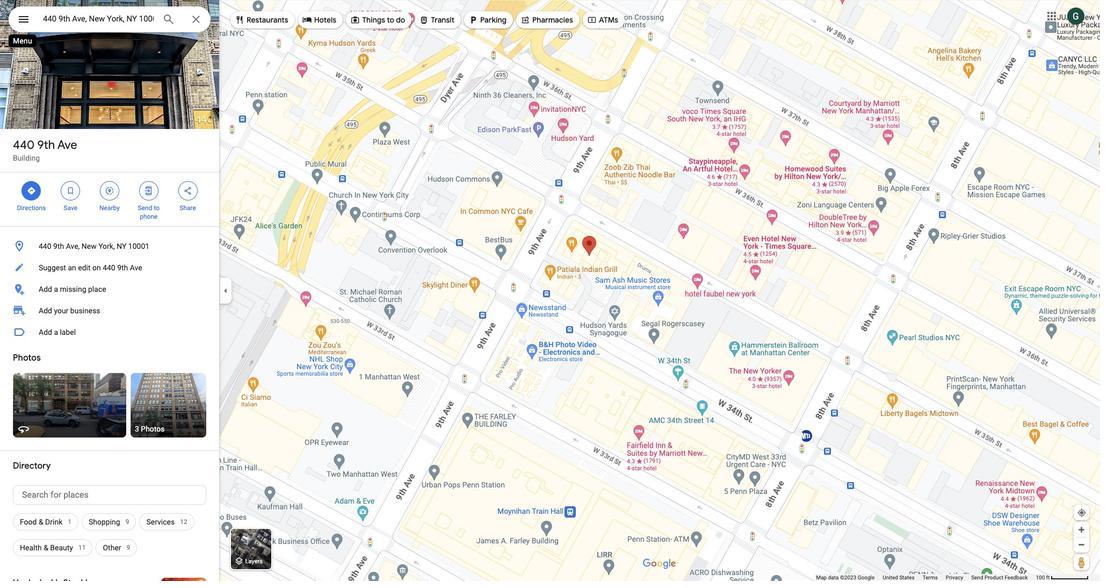 Task type: describe. For each thing, give the bounding box(es) containing it.
add a label button
[[0, 321, 219, 343]]

9th for ave,
[[53, 242, 64, 251]]

drink
[[45, 518, 62, 526]]

none text field inside the 440 9th ave main content
[[13, 485, 206, 505]]

suggest an edit on 440 9th ave
[[39, 263, 142, 272]]

100 ft
[[1037, 575, 1051, 581]]

ft
[[1047, 575, 1051, 581]]

 transit
[[419, 14, 455, 26]]


[[521, 14, 531, 26]]

suggest an edit on 440 9th ave button
[[0, 257, 219, 278]]


[[302, 14, 312, 26]]

terms
[[923, 575, 939, 581]]


[[144, 185, 154, 197]]

layers
[[246, 558, 263, 565]]

united states button
[[883, 574, 915, 581]]


[[27, 185, 36, 197]]

10001
[[128, 242, 150, 251]]

states
[[900, 575, 915, 581]]

ave inside '440 9th ave building'
[[57, 138, 77, 153]]

pharmacies
[[533, 15, 574, 25]]

zoom out image
[[1078, 541, 1086, 549]]

phone
[[140, 213, 158, 220]]

business
[[70, 306, 100, 315]]

data
[[829, 575, 839, 581]]


[[183, 185, 193, 197]]

other 9
[[103, 543, 130, 552]]

google maps element
[[0, 0, 1101, 581]]

to inside send to phone
[[154, 204, 160, 212]]

save
[[64, 204, 77, 212]]

©2023
[[841, 575, 857, 581]]

 things to do
[[351, 14, 405, 26]]

ave,
[[66, 242, 80, 251]]

do
[[396, 15, 405, 25]]

send product feedback button
[[972, 574, 1029, 581]]

new
[[82, 242, 97, 251]]

440 9th ave, new york, ny 10001
[[39, 242, 150, 251]]

nearby
[[99, 204, 120, 212]]

440 inside button
[[103, 263, 115, 272]]

a for label
[[54, 328, 58, 337]]

9 for other
[[127, 544, 130, 552]]

suggest
[[39, 263, 66, 272]]

 parking
[[469, 14, 507, 26]]


[[105, 185, 114, 197]]


[[419, 14, 429, 26]]


[[469, 14, 478, 26]]

 hotels
[[302, 14, 337, 26]]

 pharmacies
[[521, 14, 574, 26]]

privacy
[[947, 575, 964, 581]]

parking
[[481, 15, 507, 25]]

map
[[817, 575, 827, 581]]

send product feedback
[[972, 575, 1029, 581]]

& for drink
[[39, 518, 43, 526]]

440 9th ave building
[[13, 138, 77, 162]]

 restaurants
[[235, 14, 288, 26]]

send for send product feedback
[[972, 575, 984, 581]]

collapse side panel image
[[220, 285, 232, 296]]

100 ft button
[[1037, 575, 1090, 581]]


[[235, 14, 245, 26]]

add for add a label
[[39, 328, 52, 337]]

terms button
[[923, 574, 939, 581]]


[[17, 12, 30, 27]]

united
[[883, 575, 899, 581]]

an
[[68, 263, 76, 272]]

 search field
[[9, 6, 211, 34]]

share
[[180, 204, 196, 212]]

440 9th ave main content
[[0, 0, 219, 581]]

add a missing place button
[[0, 278, 219, 300]]

atms
[[599, 15, 619, 25]]

your
[[54, 306, 68, 315]]

1
[[68, 518, 71, 526]]



Task type: vqa. For each thing, say whether or not it's contained in the screenshot.


Task type: locate. For each thing, give the bounding box(es) containing it.
beauty
[[50, 543, 73, 552]]

send for send to phone
[[138, 204, 152, 212]]

add
[[39, 285, 52, 294], [39, 306, 52, 315], [39, 328, 52, 337]]

a inside button
[[54, 328, 58, 337]]

feedback
[[1005, 575, 1029, 581]]

& right health in the bottom of the page
[[44, 543, 48, 552]]

zoom in image
[[1078, 526, 1086, 534]]

add inside button
[[39, 285, 52, 294]]

1 vertical spatial &
[[44, 543, 48, 552]]

9 right shopping
[[126, 518, 129, 526]]

1 vertical spatial add
[[39, 306, 52, 315]]

2 vertical spatial 9th
[[117, 263, 128, 272]]

send left product on the bottom right of the page
[[972, 575, 984, 581]]

440 for ave
[[13, 138, 35, 153]]

0 vertical spatial 9
[[126, 518, 129, 526]]

0 vertical spatial a
[[54, 285, 58, 294]]

3 add from the top
[[39, 328, 52, 337]]

11
[[78, 544, 86, 552]]

9 for shopping
[[126, 518, 129, 526]]

2 vertical spatial add
[[39, 328, 52, 337]]

add your business link
[[0, 300, 219, 321]]


[[66, 185, 75, 197]]

& right food
[[39, 518, 43, 526]]

a
[[54, 285, 58, 294], [54, 328, 58, 337]]

add inside button
[[39, 328, 52, 337]]

a left label
[[54, 328, 58, 337]]

440 for ave,
[[39, 242, 51, 251]]

add inside 'link'
[[39, 306, 52, 315]]

0 horizontal spatial ave
[[57, 138, 77, 153]]

9th inside '440 9th ave building'
[[37, 138, 55, 153]]

None text field
[[13, 485, 206, 505]]

0 horizontal spatial 440
[[13, 138, 35, 153]]

0 vertical spatial send
[[138, 204, 152, 212]]

2 horizontal spatial 440
[[103, 263, 115, 272]]

ave down the 10001
[[130, 263, 142, 272]]

1 vertical spatial ave
[[130, 263, 142, 272]]

photos down add a label
[[13, 353, 41, 363]]

to inside  things to do
[[387, 15, 395, 25]]

1 vertical spatial photos
[[141, 425, 165, 433]]

None field
[[43, 12, 154, 25]]

9th down ny
[[117, 263, 128, 272]]

2 add from the top
[[39, 306, 52, 315]]

0 horizontal spatial send
[[138, 204, 152, 212]]

footer containing map data ©2023 google
[[817, 574, 1037, 581]]

add a missing place
[[39, 285, 106, 294]]

0 vertical spatial 440
[[13, 138, 35, 153]]

440 right on
[[103, 263, 115, 272]]

0 horizontal spatial photos
[[13, 353, 41, 363]]

100
[[1037, 575, 1046, 581]]

add your business
[[39, 306, 100, 315]]

on
[[92, 263, 101, 272]]

directions
[[17, 204, 46, 212]]

health
[[20, 543, 42, 552]]

show street view coverage image
[[1075, 554, 1090, 570]]

0 vertical spatial &
[[39, 518, 43, 526]]

services 12
[[146, 518, 187, 526]]

1 vertical spatial to
[[154, 204, 160, 212]]

440 inside '440 9th ave building'
[[13, 138, 35, 153]]

add for add your business
[[39, 306, 52, 315]]

send up phone
[[138, 204, 152, 212]]

footer
[[817, 574, 1037, 581]]

1 horizontal spatial &
[[44, 543, 48, 552]]

440 9th Ave, New York, NY 10001 field
[[9, 6, 211, 32]]

photos right 3 on the left bottom
[[141, 425, 165, 433]]

2 a from the top
[[54, 328, 58, 337]]

to left do
[[387, 15, 395, 25]]

9 inside shopping 9
[[126, 518, 129, 526]]

united states
[[883, 575, 915, 581]]

a for missing
[[54, 285, 58, 294]]

send to phone
[[138, 204, 160, 220]]

0 vertical spatial ave
[[57, 138, 77, 153]]

1 horizontal spatial ave
[[130, 263, 142, 272]]

footer inside google maps element
[[817, 574, 1037, 581]]

9
[[126, 518, 129, 526], [127, 544, 130, 552]]

0 vertical spatial add
[[39, 285, 52, 294]]

9th
[[37, 138, 55, 153], [53, 242, 64, 251], [117, 263, 128, 272]]

0 horizontal spatial &
[[39, 518, 43, 526]]

0 vertical spatial photos
[[13, 353, 41, 363]]

ave up ''
[[57, 138, 77, 153]]

edit
[[78, 263, 91, 272]]

missing
[[60, 285, 86, 294]]

 button
[[9, 6, 39, 34]]

1 vertical spatial 9
[[127, 544, 130, 552]]

show your location image
[[1078, 508, 1087, 518]]

add a label
[[39, 328, 76, 337]]

photos
[[13, 353, 41, 363], [141, 425, 165, 433]]

440 inside "button"
[[39, 242, 51, 251]]

9th for ave
[[37, 138, 55, 153]]

google account: greg robinson  
(robinsongreg175@gmail.com) image
[[1068, 7, 1085, 25]]

google
[[858, 575, 875, 581]]

restaurants
[[247, 15, 288, 25]]

 atms
[[588, 14, 619, 26]]

1 horizontal spatial photos
[[141, 425, 165, 433]]

440 9th ave, new york, ny 10001 button
[[0, 235, 219, 257]]

label
[[60, 328, 76, 337]]

place
[[88, 285, 106, 294]]

hotels
[[314, 15, 337, 25]]

2 vertical spatial 440
[[103, 263, 115, 272]]

ny
[[117, 242, 127, 251]]

building
[[13, 154, 40, 162]]

3
[[135, 425, 139, 433]]

send inside send product feedback button
[[972, 575, 984, 581]]

1 horizontal spatial send
[[972, 575, 984, 581]]

health & beauty 11
[[20, 543, 86, 552]]

to
[[387, 15, 395, 25], [154, 204, 160, 212]]

york,
[[98, 242, 115, 251]]

12
[[180, 518, 187, 526]]

0 vertical spatial 9th
[[37, 138, 55, 153]]

9th up building
[[37, 138, 55, 153]]

transit
[[431, 15, 455, 25]]

other
[[103, 543, 121, 552]]

9 right other
[[127, 544, 130, 552]]

map data ©2023 google
[[817, 575, 875, 581]]

1 vertical spatial a
[[54, 328, 58, 337]]

1 vertical spatial send
[[972, 575, 984, 581]]

privacy button
[[947, 574, 964, 581]]

directory
[[13, 461, 51, 471]]

9th inside "button"
[[53, 242, 64, 251]]

1 horizontal spatial 440
[[39, 242, 51, 251]]

ave inside button
[[130, 263, 142, 272]]

1 vertical spatial 440
[[39, 242, 51, 251]]

9th inside button
[[117, 263, 128, 272]]

a inside button
[[54, 285, 58, 294]]

& for beauty
[[44, 543, 48, 552]]

food
[[20, 518, 37, 526]]

&
[[39, 518, 43, 526], [44, 543, 48, 552]]


[[351, 14, 360, 26]]

3 photos button
[[131, 373, 206, 438]]

to up phone
[[154, 204, 160, 212]]

none field inside 440 9th ave, new york, ny 10001 field
[[43, 12, 154, 25]]

440
[[13, 138, 35, 153], [39, 242, 51, 251], [103, 263, 115, 272]]

add down suggest
[[39, 285, 52, 294]]

shopping
[[89, 518, 120, 526]]

9th left ave,
[[53, 242, 64, 251]]

440 up suggest
[[39, 242, 51, 251]]


[[588, 14, 597, 26]]

add left your
[[39, 306, 52, 315]]

1 a from the top
[[54, 285, 58, 294]]

add for add a missing place
[[39, 285, 52, 294]]

9 inside other 9
[[127, 544, 130, 552]]

0 vertical spatial to
[[387, 15, 395, 25]]

1 add from the top
[[39, 285, 52, 294]]

3 photos
[[135, 425, 165, 433]]

shopping 9
[[89, 518, 129, 526]]

1 horizontal spatial to
[[387, 15, 395, 25]]

1 vertical spatial 9th
[[53, 242, 64, 251]]

services
[[146, 518, 175, 526]]

food & drink 1
[[20, 518, 71, 526]]

ave
[[57, 138, 77, 153], [130, 263, 142, 272]]

product
[[985, 575, 1004, 581]]

send inside send to phone
[[138, 204, 152, 212]]

add left label
[[39, 328, 52, 337]]

photos inside "3 photos" button
[[141, 425, 165, 433]]

440 up building
[[13, 138, 35, 153]]

0 horizontal spatial to
[[154, 204, 160, 212]]

actions for 440 9th ave region
[[0, 173, 219, 226]]

a left 'missing'
[[54, 285, 58, 294]]

things
[[362, 15, 385, 25]]



